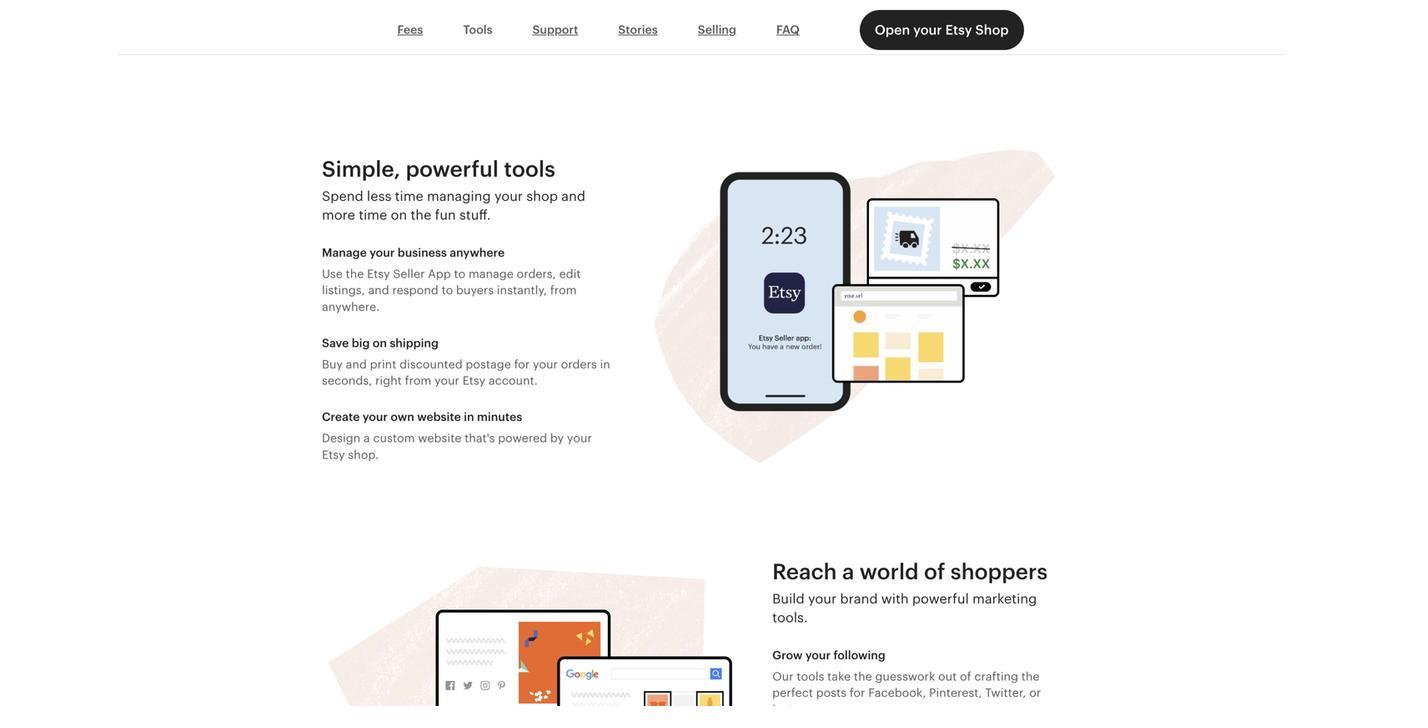Task type: locate. For each thing, give the bounding box(es) containing it.
1 vertical spatial for
[[850, 686, 865, 700]]

tools inside grow your following our tools take the guesswork out of crafting the perfect posts for facebook, pinterest, twitter, or instagram.
[[797, 670, 824, 683]]

a up "shop."
[[364, 432, 370, 445]]

the inside simple, powerful tools spend less time managing your shop and more time on the fun stuff.
[[411, 208, 431, 223]]

big
[[352, 336, 370, 350]]

website left that's
[[418, 432, 462, 445]]

your down discounted
[[434, 374, 459, 387]]

tools.
[[772, 611, 808, 626]]

0 horizontal spatial and
[[346, 358, 367, 371]]

website
[[417, 410, 461, 424], [418, 432, 462, 445]]

seller
[[393, 267, 425, 281]]

seconds,
[[322, 374, 372, 387]]

0 horizontal spatial to
[[442, 284, 453, 297]]

powerful inside reach a world of shoppers build your brand with powerful marketing tools.
[[912, 592, 969, 607]]

0 vertical spatial from
[[550, 284, 577, 297]]

to right app
[[454, 267, 465, 281]]

your down reach
[[808, 592, 837, 607]]

powerful up the managing
[[406, 157, 499, 181]]

0 vertical spatial in
[[600, 358, 610, 371]]

for inside save big on shipping buy and print discounted postage for your orders in seconds, right from your etsy account.
[[514, 358, 530, 371]]

0 vertical spatial on
[[391, 208, 407, 223]]

open your etsy shop
[[875, 23, 1009, 38]]

from down discounted
[[405, 374, 431, 387]]

shoppers
[[951, 560, 1048, 584]]

1 horizontal spatial time
[[395, 189, 423, 204]]

stories link
[[598, 14, 678, 46]]

of
[[924, 560, 945, 584], [960, 670, 971, 683]]

tools up shop
[[504, 157, 555, 181]]

0 vertical spatial of
[[924, 560, 945, 584]]

1 horizontal spatial tools
[[797, 670, 824, 683]]

shop.
[[348, 448, 379, 461]]

1 horizontal spatial from
[[550, 284, 577, 297]]

manage
[[469, 267, 514, 281]]

in up that's
[[464, 410, 474, 424]]

2 horizontal spatial and
[[561, 189, 585, 204]]

your right open
[[913, 23, 942, 38]]

for inside grow your following our tools take the guesswork out of crafting the perfect posts for facebook, pinterest, twitter, or instagram.
[[850, 686, 865, 700]]

1 vertical spatial tools
[[797, 670, 824, 683]]

0 horizontal spatial for
[[514, 358, 530, 371]]

your left the own
[[363, 410, 388, 424]]

on down the less at the top left of the page
[[391, 208, 407, 223]]

the
[[411, 208, 431, 223], [346, 267, 364, 281], [854, 670, 872, 683], [1021, 670, 1040, 683]]

use
[[322, 267, 343, 281]]

open your etsy shop link
[[860, 10, 1024, 50]]

selling link
[[678, 14, 756, 46]]

etsy inside open your etsy shop link
[[945, 23, 972, 38]]

the up or
[[1021, 670, 1040, 683]]

0 vertical spatial tools
[[504, 157, 555, 181]]

manage
[[322, 246, 367, 259]]

1 horizontal spatial of
[[960, 670, 971, 683]]

right
[[375, 374, 402, 387]]

your up take
[[805, 649, 831, 662]]

simple,
[[322, 157, 400, 181]]

0 vertical spatial time
[[395, 189, 423, 204]]

0 vertical spatial to
[[454, 267, 465, 281]]

1 vertical spatial powerful
[[912, 592, 969, 607]]

time
[[395, 189, 423, 204], [359, 208, 387, 223]]

from
[[550, 284, 577, 297], [405, 374, 431, 387]]

world
[[860, 560, 919, 584]]

for
[[514, 358, 530, 371], [850, 686, 865, 700]]

your right by
[[567, 432, 592, 445]]

the left fun
[[411, 208, 431, 223]]

own
[[391, 410, 414, 424]]

simple, powerful tools spend less time managing your shop and more time on the fun stuff.
[[322, 157, 585, 223]]

in right orders on the left bottom of page
[[600, 358, 610, 371]]

0 horizontal spatial a
[[364, 432, 370, 445]]

marketing
[[973, 592, 1037, 607]]

1 vertical spatial from
[[405, 374, 431, 387]]

app
[[428, 267, 451, 281]]

stuff.
[[459, 208, 491, 223]]

1 vertical spatial time
[[359, 208, 387, 223]]

and
[[561, 189, 585, 204], [368, 284, 389, 297], [346, 358, 367, 371]]

a
[[364, 432, 370, 445], [842, 560, 854, 584]]

the up the listings,
[[346, 267, 364, 281]]

1 vertical spatial on
[[373, 336, 387, 350]]

0 horizontal spatial on
[[373, 336, 387, 350]]

powerful right with
[[912, 592, 969, 607]]

1 horizontal spatial in
[[600, 358, 610, 371]]

your up seller
[[370, 246, 395, 259]]

faq
[[776, 23, 800, 36]]

powerful
[[406, 157, 499, 181], [912, 592, 969, 607]]

0 vertical spatial a
[[364, 432, 370, 445]]

time right the less at the top left of the page
[[395, 189, 423, 204]]

and up anywhere.
[[368, 284, 389, 297]]

tools link
[[443, 14, 513, 46]]

on right 'big'
[[373, 336, 387, 350]]

0 vertical spatial powerful
[[406, 157, 499, 181]]

in inside save big on shipping buy and print discounted postage for your orders in seconds, right from your etsy account.
[[600, 358, 610, 371]]

in inside create your own website in minutes design a custom website that's powered by your etsy shop.
[[464, 410, 474, 424]]

1 vertical spatial and
[[368, 284, 389, 297]]

fun
[[435, 208, 456, 223]]

of right out in the right bottom of the page
[[960, 670, 971, 683]]

0 vertical spatial and
[[561, 189, 585, 204]]

tools
[[463, 23, 493, 36]]

reach
[[772, 560, 837, 584]]

0 horizontal spatial tools
[[504, 157, 555, 181]]

0 horizontal spatial of
[[924, 560, 945, 584]]

1 vertical spatial a
[[842, 560, 854, 584]]

etsy inside create your own website in minutes design a custom website that's powered by your etsy shop.
[[322, 448, 345, 461]]

your
[[913, 23, 942, 38], [494, 189, 523, 204], [370, 246, 395, 259], [533, 358, 558, 371], [434, 374, 459, 387], [363, 410, 388, 424], [567, 432, 592, 445], [808, 592, 837, 607], [805, 649, 831, 662]]

0 vertical spatial for
[[514, 358, 530, 371]]

faq link
[[756, 14, 820, 46]]

manage your business anywhere use the etsy seller app to manage orders, edit listings, and respond to buyers instantly, from anywhere.
[[322, 246, 581, 313]]

and right shop
[[561, 189, 585, 204]]

1 vertical spatial of
[[960, 670, 971, 683]]

etsy down the design
[[322, 448, 345, 461]]

tools up perfect
[[797, 670, 824, 683]]

a inside reach a world of shoppers build your brand with powerful marketing tools.
[[842, 560, 854, 584]]

etsy left seller
[[367, 267, 390, 281]]

time down the less at the top left of the page
[[359, 208, 387, 223]]

0 horizontal spatial from
[[405, 374, 431, 387]]

minutes
[[477, 410, 522, 424]]

your left shop
[[494, 189, 523, 204]]

the inside manage your business anywhere use the etsy seller app to manage orders, edit listings, and respond to buyers instantly, from anywhere.
[[346, 267, 364, 281]]

on
[[391, 208, 407, 223], [373, 336, 387, 350]]

1 horizontal spatial on
[[391, 208, 407, 223]]

a up brand
[[842, 560, 854, 584]]

0 horizontal spatial in
[[464, 410, 474, 424]]

etsy down postage on the left of page
[[463, 374, 486, 387]]

of right world
[[924, 560, 945, 584]]

your inside manage your business anywhere use the etsy seller app to manage orders, edit listings, and respond to buyers instantly, from anywhere.
[[370, 246, 395, 259]]

website right the own
[[417, 410, 461, 424]]

0 horizontal spatial powerful
[[406, 157, 499, 181]]

tools
[[504, 157, 555, 181], [797, 670, 824, 683]]

discounted
[[400, 358, 463, 371]]

to down app
[[442, 284, 453, 297]]

etsy
[[945, 23, 972, 38], [367, 267, 390, 281], [463, 374, 486, 387], [322, 448, 345, 461]]

custom
[[373, 432, 415, 445]]

and inside save big on shipping buy and print discounted postage for your orders in seconds, right from your etsy account.
[[346, 358, 367, 371]]

grow
[[772, 649, 803, 662]]

by
[[550, 432, 564, 445]]

with
[[881, 592, 909, 607]]

1 vertical spatial in
[[464, 410, 474, 424]]

1 horizontal spatial for
[[850, 686, 865, 700]]

and up seconds,
[[346, 358, 367, 371]]

1 horizontal spatial powerful
[[912, 592, 969, 607]]

for up account.
[[514, 358, 530, 371]]

orders
[[561, 358, 597, 371]]

0 horizontal spatial time
[[359, 208, 387, 223]]

1 horizontal spatial a
[[842, 560, 854, 584]]

create
[[322, 410, 360, 424]]

in
[[600, 358, 610, 371], [464, 410, 474, 424]]

for down take
[[850, 686, 865, 700]]

and inside manage your business anywhere use the etsy seller app to manage orders, edit listings, and respond to buyers instantly, from anywhere.
[[368, 284, 389, 297]]

a inside create your own website in minutes design a custom website that's powered by your etsy shop.
[[364, 432, 370, 445]]

etsy left the shop
[[945, 23, 972, 38]]

from inside manage your business anywhere use the etsy seller app to manage orders, edit listings, and respond to buyers instantly, from anywhere.
[[550, 284, 577, 297]]

to
[[454, 267, 465, 281], [442, 284, 453, 297]]

2 vertical spatial and
[[346, 358, 367, 371]]

from down edit
[[550, 284, 577, 297]]

1 horizontal spatial and
[[368, 284, 389, 297]]

reach a world of shoppers build your brand with powerful marketing tools.
[[772, 560, 1048, 626]]

instagram.
[[772, 703, 832, 706]]

crafting
[[974, 670, 1018, 683]]



Task type: describe. For each thing, give the bounding box(es) containing it.
your inside grow your following our tools take the guesswork out of crafting the perfect posts for facebook, pinterest, twitter, or instagram.
[[805, 649, 831, 662]]

of inside reach a world of shoppers build your brand with powerful marketing tools.
[[924, 560, 945, 584]]

shop
[[526, 189, 558, 204]]

on inside simple, powerful tools spend less time managing your shop and more time on the fun stuff.
[[391, 208, 407, 223]]

save
[[322, 336, 349, 350]]

buy
[[322, 358, 343, 371]]

out
[[938, 670, 957, 683]]

respond
[[392, 284, 438, 297]]

powerful inside simple, powerful tools spend less time managing your shop and more time on the fun stuff.
[[406, 157, 499, 181]]

the down following
[[854, 670, 872, 683]]

guesswork
[[875, 670, 935, 683]]

edit
[[559, 267, 581, 281]]

on inside save big on shipping buy and print discounted postage for your orders in seconds, right from your etsy account.
[[373, 336, 387, 350]]

managing
[[427, 189, 491, 204]]

stories
[[618, 23, 658, 36]]

business
[[398, 246, 447, 259]]

your left orders on the left bottom of page
[[533, 358, 558, 371]]

support link
[[513, 14, 598, 46]]

open
[[875, 23, 910, 38]]

following
[[834, 649, 886, 662]]

support
[[533, 23, 578, 36]]

less
[[367, 189, 391, 204]]

print
[[370, 358, 396, 371]]

selling
[[698, 23, 736, 36]]

your inside reach a world of shoppers build your brand with powerful marketing tools.
[[808, 592, 837, 607]]

and inside simple, powerful tools spend less time managing your shop and more time on the fun stuff.
[[561, 189, 585, 204]]

of inside grow your following our tools take the guesswork out of crafting the perfect posts for facebook, pinterest, twitter, or instagram.
[[960, 670, 971, 683]]

perfect
[[772, 686, 813, 700]]

facebook,
[[868, 686, 926, 700]]

your inside simple, powerful tools spend less time managing your shop and more time on the fun stuff.
[[494, 189, 523, 204]]

account.
[[489, 374, 538, 387]]

1 vertical spatial website
[[418, 432, 462, 445]]

twitter,
[[985, 686, 1026, 700]]

1 horizontal spatial to
[[454, 267, 465, 281]]

anywhere
[[450, 246, 505, 259]]

tools inside simple, powerful tools spend less time managing your shop and more time on the fun stuff.
[[504, 157, 555, 181]]

save big on shipping buy and print discounted postage for your orders in seconds, right from your etsy account.
[[322, 336, 610, 387]]

fees
[[397, 23, 423, 36]]

grow your following our tools take the guesswork out of crafting the perfect posts for facebook, pinterest, twitter, or instagram.
[[772, 649, 1041, 706]]

brand
[[840, 592, 878, 607]]

fees link
[[377, 14, 443, 46]]

or
[[1029, 686, 1041, 700]]

listings,
[[322, 284, 365, 297]]

shop
[[975, 23, 1009, 38]]

create your own website in minutes design a custom website that's powered by your etsy shop.
[[322, 410, 592, 461]]

1 vertical spatial to
[[442, 284, 453, 297]]

postage
[[466, 358, 511, 371]]

design
[[322, 432, 360, 445]]

spend
[[322, 189, 363, 204]]

anywhere.
[[322, 300, 380, 313]]

buyers
[[456, 284, 494, 297]]

pinterest,
[[929, 686, 982, 700]]

instantly,
[[497, 284, 547, 297]]

0 vertical spatial website
[[417, 410, 461, 424]]

our
[[772, 670, 794, 683]]

etsy inside save big on shipping buy and print discounted postage for your orders in seconds, right from your etsy account.
[[463, 374, 486, 387]]

posts
[[816, 686, 847, 700]]

orders,
[[517, 267, 556, 281]]

powered
[[498, 432, 547, 445]]

that's
[[465, 432, 495, 445]]

more
[[322, 208, 355, 223]]

shipping
[[390, 336, 439, 350]]

build
[[772, 592, 805, 607]]

from inside save big on shipping buy and print discounted postage for your orders in seconds, right from your etsy account.
[[405, 374, 431, 387]]

take
[[827, 670, 851, 683]]

etsy inside manage your business anywhere use the etsy seller app to manage orders, edit listings, and respond to buyers instantly, from anywhere.
[[367, 267, 390, 281]]



Task type: vqa. For each thing, say whether or not it's contained in the screenshot.
A inside the Create your own website in minutes Design a custom website that's powered by your Etsy shop.
yes



